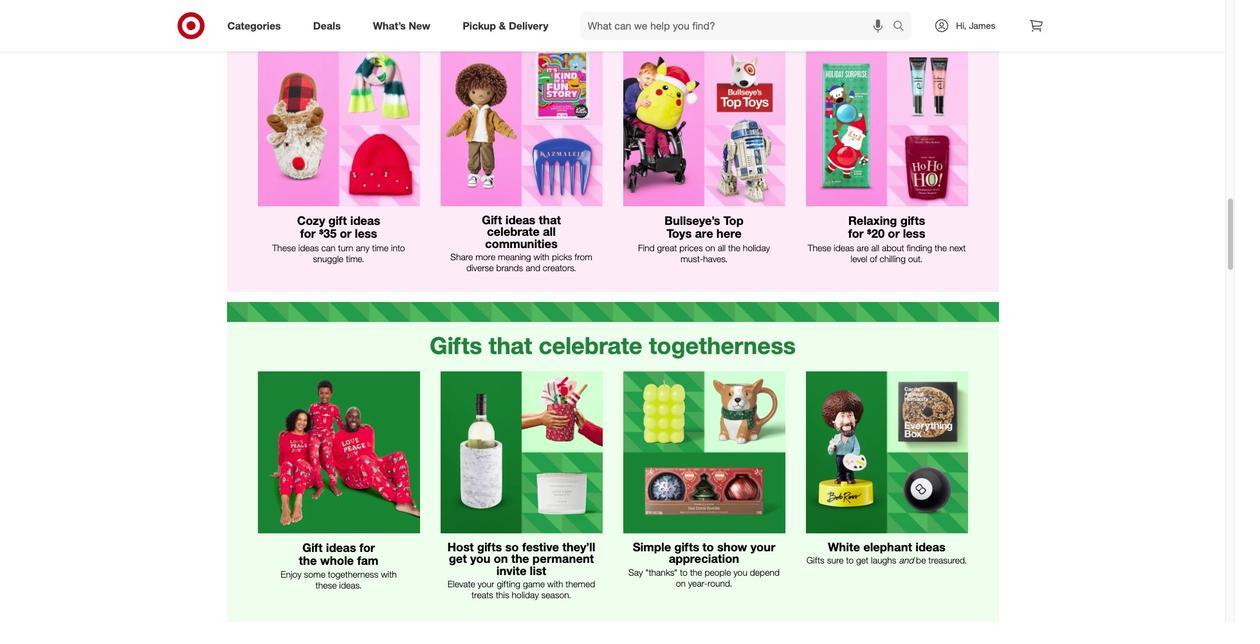 Task type: describe. For each thing, give the bounding box(es) containing it.
simple gifts to show your appreciation
[[633, 540, 775, 566]]

round.
[[708, 578, 732, 589]]

to for the
[[680, 567, 688, 578]]

the inside say "thanks" to the people you depend on year-round.
[[690, 567, 702, 578]]

from
[[575, 252, 592, 263]]

with for togetherness
[[381, 570, 397, 581]]

all inside these ideas are all about finding the next level of chilling out.
[[871, 242, 879, 253]]

less inside relaxing gifts for $20 or less
[[903, 227, 925, 241]]

togetherness inside enjoy some togetherness with these ideas.
[[328, 570, 378, 581]]

these ideas can turn any time into snuggle time.
[[272, 242, 405, 264]]

gift for the
[[302, 541, 323, 555]]

host gifts so festive they'll get you on the permanent invite list
[[448, 540, 595, 578]]

that inside gift ideas that celebrate all communities
[[539, 213, 561, 227]]

relaxing
[[848, 214, 897, 228]]

say "thanks" to the people you depend on year-round.
[[629, 567, 780, 589]]

all for communities
[[543, 225, 556, 239]]

delivery
[[509, 19, 548, 32]]

gifts that celebrate togetherness
[[430, 331, 796, 360]]

sure
[[827, 555, 844, 566]]

new
[[409, 19, 430, 32]]

gifts for gifts that celebrate togetherness
[[430, 331, 482, 360]]

treats
[[472, 590, 493, 601]]

meaning
[[498, 252, 531, 263]]

categories
[[227, 19, 281, 32]]

say
[[629, 567, 643, 578]]

festive
[[522, 540, 559, 554]]

elevate
[[448, 579, 475, 590]]

so
[[505, 540, 519, 554]]

your inside elevate your gifting game with themed treats this holiday season.
[[478, 579, 494, 590]]

hi,
[[956, 20, 967, 31]]

ideas for these ideas can turn any time into snuggle time.
[[298, 242, 319, 253]]

your inside simple gifts to show your appreciation
[[751, 540, 775, 554]]

elephant
[[863, 540, 912, 554]]

level
[[851, 253, 867, 264]]

ideas inside cozy gift ideas for $35 or less
[[350, 214, 380, 228]]

prices
[[679, 242, 703, 253]]

gifts for relaxing
[[900, 214, 925, 228]]

gifting
[[497, 579, 521, 590]]

white
[[828, 540, 860, 554]]

are inside these ideas are all about finding the next level of chilling out.
[[857, 242, 869, 253]]

the inside these ideas are all about finding the next level of chilling out.
[[935, 242, 947, 253]]

show
[[717, 540, 747, 554]]

for inside cozy gift ideas for $35 or less
[[300, 227, 316, 241]]

about
[[882, 242, 904, 253]]

these
[[316, 580, 337, 591]]

gift
[[328, 214, 347, 228]]

laughs
[[871, 555, 896, 566]]

1 vertical spatial that
[[489, 331, 532, 360]]

What can we help you find? suggestions appear below search field
[[580, 12, 896, 40]]

people
[[705, 567, 731, 578]]

search button
[[887, 12, 918, 42]]

gifts sure to get laughs and be treasured.
[[807, 555, 967, 566]]

depend
[[750, 567, 780, 578]]

relaxing gifts for $20 or less
[[848, 214, 925, 241]]

haves.
[[703, 253, 728, 264]]

invite
[[496, 564, 527, 578]]

cozy
[[297, 214, 325, 228]]

ideas.
[[339, 580, 362, 591]]

time
[[372, 242, 389, 253]]

gift ideas for the whole fam
[[299, 541, 379, 568]]

here
[[717, 227, 742, 241]]

or inside cozy gift ideas for $35 or less
[[340, 227, 352, 241]]

out.
[[908, 253, 923, 264]]

$20
[[867, 227, 885, 241]]

host
[[448, 540, 474, 554]]

year-
[[688, 578, 708, 589]]

themed
[[566, 579, 595, 590]]

gifts for host
[[477, 540, 502, 554]]

$35
[[319, 227, 337, 241]]

share
[[450, 252, 473, 263]]

share more meaning with picks from diverse brands and creators.
[[450, 252, 592, 274]]

into
[[391, 242, 405, 253]]

with for meaning
[[534, 252, 549, 263]]

pickup & delivery link
[[452, 12, 565, 40]]

permanent
[[532, 552, 594, 566]]

gift ideas that celebrate all communities
[[482, 213, 561, 251]]

more
[[476, 252, 495, 263]]

on for say "thanks" to the people you depend on year-round.
[[676, 578, 686, 589]]

next
[[950, 242, 966, 253]]

and inside share more meaning with picks from diverse brands and creators.
[[526, 263, 540, 274]]

communities
[[485, 237, 558, 251]]

deals
[[313, 19, 341, 32]]

season.
[[541, 590, 571, 601]]

gift for celebrate
[[482, 213, 502, 227]]

enjoy
[[281, 570, 301, 581]]

ideas for gift ideas for the whole fam
[[326, 541, 356, 555]]

bullseye's top toys are here
[[665, 214, 744, 241]]

great
[[657, 242, 677, 253]]

toys
[[667, 227, 692, 241]]

find
[[638, 242, 655, 253]]

less inside cozy gift ideas for $35 or less
[[355, 227, 377, 241]]

search
[[887, 20, 918, 33]]

you inside host gifts so festive they'll get you on the permanent invite list
[[470, 552, 491, 566]]

fam
[[357, 554, 379, 568]]



Task type: locate. For each thing, give the bounding box(es) containing it.
ideas left of
[[834, 242, 854, 253]]

or inside relaxing gifts for $20 or less
[[888, 227, 900, 241]]

any
[[356, 242, 370, 253]]

the down appreciation on the bottom of page
[[690, 567, 702, 578]]

are up prices
[[695, 227, 713, 241]]

0 horizontal spatial that
[[489, 331, 532, 360]]

pickup
[[463, 19, 496, 32]]

bullseye's
[[665, 214, 720, 228]]

celebrate
[[487, 225, 540, 239], [539, 331, 642, 360]]

0 vertical spatial holiday
[[743, 242, 770, 253]]

pickup & delivery
[[463, 19, 548, 32]]

0 horizontal spatial gift
[[302, 541, 323, 555]]

your left 'this' at the bottom left of page
[[478, 579, 494, 590]]

cozy gift ideas for $35 or less
[[297, 214, 380, 241]]

1 horizontal spatial less
[[903, 227, 925, 241]]

0 vertical spatial celebrate
[[487, 225, 540, 239]]

gifts inside host gifts so festive they'll get you on the permanent invite list
[[477, 540, 502, 554]]

are left of
[[857, 242, 869, 253]]

these left level
[[808, 242, 831, 253]]

for left $35
[[300, 227, 316, 241]]

ideas up communities
[[505, 213, 536, 227]]

for for relaxing gifts for $20 or less
[[848, 227, 864, 241]]

with inside elevate your gifting game with themed treats this holiday season.
[[547, 579, 563, 590]]

find great prices on all the holiday must-haves.
[[638, 242, 770, 264]]

ideas inside gift ideas that celebrate all communities
[[505, 213, 536, 227]]

you up elevate
[[470, 552, 491, 566]]

0 horizontal spatial togetherness
[[328, 570, 378, 581]]

what's new link
[[362, 12, 447, 40]]

1 horizontal spatial and
[[899, 555, 914, 566]]

with inside share more meaning with picks from diverse brands and creators.
[[534, 252, 549, 263]]

2 less from the left
[[903, 227, 925, 241]]

turn
[[338, 242, 353, 253]]

1 horizontal spatial for
[[359, 541, 375, 555]]

with right ideas.
[[381, 570, 397, 581]]

are
[[695, 227, 713, 241], [857, 242, 869, 253]]

0 horizontal spatial you
[[470, 552, 491, 566]]

gifts for gifts sure to get laughs and be treasured.
[[807, 555, 825, 566]]

to for show
[[703, 540, 714, 554]]

0 vertical spatial gifts
[[430, 331, 482, 360]]

what's new
[[373, 19, 430, 32]]

1 vertical spatial you
[[734, 567, 747, 578]]

holiday inside elevate your gifting game with themed treats this holiday season.
[[512, 590, 539, 601]]

all inside find great prices on all the holiday must-haves.
[[718, 242, 726, 253]]

on inside find great prices on all the holiday must-haves.
[[705, 242, 715, 253]]

1 horizontal spatial all
[[718, 242, 726, 253]]

gifts right simple
[[674, 540, 699, 554]]

on left year-
[[676, 578, 686, 589]]

you inside say "thanks" to the people you depend on year-round.
[[734, 567, 747, 578]]

gift inside gift ideas for the whole fam
[[302, 541, 323, 555]]

2 horizontal spatial on
[[705, 242, 715, 253]]

time.
[[346, 253, 364, 264]]

less
[[355, 227, 377, 241], [903, 227, 925, 241]]

get inside host gifts so festive they'll get you on the permanent invite list
[[449, 552, 467, 566]]

enjoy some togetherness with these ideas.
[[281, 570, 397, 591]]

2 vertical spatial on
[[676, 578, 686, 589]]

this
[[496, 590, 509, 601]]

list
[[530, 564, 546, 578]]

gift up communities
[[482, 213, 502, 227]]

1 vertical spatial on
[[494, 552, 508, 566]]

all for the
[[718, 242, 726, 253]]

diverse
[[466, 263, 494, 274]]

with inside enjoy some togetherness with these ideas.
[[381, 570, 397, 581]]

0 vertical spatial and
[[526, 263, 540, 274]]

ideas left fam
[[326, 541, 356, 555]]

get left "laughs"
[[856, 555, 869, 566]]

less up finding
[[903, 227, 925, 241]]

2 vertical spatial to
[[680, 567, 688, 578]]

game
[[523, 579, 545, 590]]

1 vertical spatial togetherness
[[328, 570, 378, 581]]

0 horizontal spatial all
[[543, 225, 556, 239]]

ideas inside these ideas are all about finding the next level of chilling out.
[[834, 242, 854, 253]]

for inside gift ideas for the whole fam
[[359, 541, 375, 555]]

ideas inside these ideas can turn any time into snuggle time.
[[298, 242, 319, 253]]

1 horizontal spatial these
[[808, 242, 831, 253]]

0 horizontal spatial gifts
[[477, 540, 502, 554]]

deals link
[[302, 12, 357, 40]]

2 horizontal spatial for
[[848, 227, 864, 241]]

0 horizontal spatial are
[[695, 227, 713, 241]]

these for these ideas can turn any time into snuggle time.
[[272, 242, 296, 253]]

or up turn in the top left of the page
[[340, 227, 352, 241]]

0 horizontal spatial your
[[478, 579, 494, 590]]

these for these ideas are all about finding the next level of chilling out.
[[808, 242, 831, 253]]

less up any
[[355, 227, 377, 241]]

these inside these ideas can turn any time into snuggle time.
[[272, 242, 296, 253]]

the left the next
[[935, 242, 947, 253]]

on inside host gifts so festive they'll get you on the permanent invite list
[[494, 552, 508, 566]]

1 horizontal spatial togetherness
[[649, 331, 796, 360]]

0 vertical spatial you
[[470, 552, 491, 566]]

elevate your gifting game with themed treats this holiday season.
[[448, 579, 595, 601]]

the inside host gifts so festive they'll get you on the permanent invite list
[[511, 552, 529, 566]]

1 vertical spatial gift
[[302, 541, 323, 555]]

can
[[321, 242, 336, 253]]

0 vertical spatial togetherness
[[649, 331, 796, 360]]

what's
[[373, 19, 406, 32]]

to left show
[[703, 540, 714, 554]]

these inside these ideas are all about finding the next level of chilling out.
[[808, 242, 831, 253]]

and right brands
[[526, 263, 540, 274]]

the inside gift ideas for the whole fam
[[299, 554, 317, 568]]

0 vertical spatial that
[[539, 213, 561, 227]]

ideas up any
[[350, 214, 380, 228]]

gifts inside simple gifts to show your appreciation
[[674, 540, 699, 554]]

chilling
[[880, 253, 906, 264]]

for left $20
[[848, 227, 864, 241]]

2 horizontal spatial all
[[871, 242, 879, 253]]

they'll
[[562, 540, 595, 554]]

your up depend
[[751, 540, 775, 554]]

2 horizontal spatial gifts
[[900, 214, 925, 228]]

the
[[728, 242, 740, 253], [935, 242, 947, 253], [511, 552, 529, 566], [299, 554, 317, 568], [690, 567, 702, 578]]

and left be
[[899, 555, 914, 566]]

gift up the some
[[302, 541, 323, 555]]

gift inside gift ideas that celebrate all communities
[[482, 213, 502, 227]]

all
[[543, 225, 556, 239], [718, 242, 726, 253], [871, 242, 879, 253]]

holiday down top on the right top of the page
[[743, 242, 770, 253]]

2 or from the left
[[888, 227, 900, 241]]

1 vertical spatial are
[[857, 242, 869, 253]]

for right whole
[[359, 541, 375, 555]]

0 horizontal spatial on
[[494, 552, 508, 566]]

or
[[340, 227, 352, 241], [888, 227, 900, 241]]

to for get
[[846, 555, 854, 566]]

white elephant ideas
[[828, 540, 946, 554]]

the inside find great prices on all the holiday must-haves.
[[728, 242, 740, 253]]

1 horizontal spatial get
[[856, 555, 869, 566]]

all down here
[[718, 242, 726, 253]]

to inside simple gifts to show your appreciation
[[703, 540, 714, 554]]

creators.
[[543, 263, 576, 274]]

appreciation
[[669, 552, 739, 566]]

holiday right 'this' at the bottom left of page
[[512, 590, 539, 601]]

on for host gifts so festive they'll get you on the permanent invite list
[[494, 552, 508, 566]]

1 vertical spatial holiday
[[512, 590, 539, 601]]

with right game
[[547, 579, 563, 590]]

1 horizontal spatial or
[[888, 227, 900, 241]]

0 vertical spatial on
[[705, 242, 715, 253]]

the left list
[[511, 552, 529, 566]]

with
[[534, 252, 549, 263], [381, 570, 397, 581], [547, 579, 563, 590]]

1 horizontal spatial that
[[539, 213, 561, 227]]

&
[[499, 19, 506, 32]]

for inside relaxing gifts for $20 or less
[[848, 227, 864, 241]]

1 or from the left
[[340, 227, 352, 241]]

gifts
[[430, 331, 482, 360], [807, 555, 825, 566]]

1 horizontal spatial to
[[703, 540, 714, 554]]

for for gift ideas for the whole fam
[[359, 541, 375, 555]]

are inside bullseye's top toys are here
[[695, 227, 713, 241]]

1 horizontal spatial are
[[857, 242, 869, 253]]

on up gifting
[[494, 552, 508, 566]]

gifts
[[900, 214, 925, 228], [477, 540, 502, 554], [674, 540, 699, 554]]

some
[[304, 570, 325, 581]]

must-
[[681, 253, 703, 264]]

0 horizontal spatial get
[[449, 552, 467, 566]]

the down here
[[728, 242, 740, 253]]

on
[[705, 242, 715, 253], [494, 552, 508, 566], [676, 578, 686, 589]]

1 these from the left
[[272, 242, 296, 253]]

0 horizontal spatial less
[[355, 227, 377, 241]]

1 vertical spatial to
[[846, 555, 854, 566]]

0 vertical spatial are
[[695, 227, 713, 241]]

holiday
[[743, 242, 770, 253], [512, 590, 539, 601]]

"thanks"
[[645, 567, 678, 578]]

treasured.
[[928, 555, 967, 566]]

0 horizontal spatial or
[[340, 227, 352, 241]]

the up the some
[[299, 554, 317, 568]]

james
[[969, 20, 996, 31]]

all up picks
[[543, 225, 556, 239]]

ideas left can
[[298, 242, 319, 253]]

0 horizontal spatial and
[[526, 263, 540, 274]]

1 vertical spatial gifts
[[807, 555, 825, 566]]

1 horizontal spatial your
[[751, 540, 775, 554]]

holiday inside find great prices on all the holiday must-haves.
[[743, 242, 770, 253]]

0 horizontal spatial to
[[680, 567, 688, 578]]

brands
[[496, 263, 523, 274]]

these
[[272, 242, 296, 253], [808, 242, 831, 253]]

whole
[[320, 554, 354, 568]]

1 vertical spatial celebrate
[[539, 331, 642, 360]]

0 horizontal spatial gifts
[[430, 331, 482, 360]]

0 vertical spatial gift
[[482, 213, 502, 227]]

gifts inside relaxing gifts for $20 or less
[[900, 214, 925, 228]]

you
[[470, 552, 491, 566], [734, 567, 747, 578]]

2 horizontal spatial to
[[846, 555, 854, 566]]

be
[[916, 555, 926, 566]]

gifts left so
[[477, 540, 502, 554]]

ideas for gift ideas that celebrate all communities
[[505, 213, 536, 227]]

1 horizontal spatial holiday
[[743, 242, 770, 253]]

snuggle
[[313, 253, 343, 264]]

on right prices
[[705, 242, 715, 253]]

0 horizontal spatial holiday
[[512, 590, 539, 601]]

1 horizontal spatial gifts
[[807, 555, 825, 566]]

top
[[724, 214, 744, 228]]

ideas up be
[[916, 540, 946, 554]]

that
[[539, 213, 561, 227], [489, 331, 532, 360]]

or up about
[[888, 227, 900, 241]]

picks
[[552, 252, 572, 263]]

to
[[703, 540, 714, 554], [846, 555, 854, 566], [680, 567, 688, 578]]

1 horizontal spatial on
[[676, 578, 686, 589]]

gift
[[482, 213, 502, 227], [302, 541, 323, 555]]

to inside say "thanks" to the people you depend on year-round.
[[680, 567, 688, 578]]

1 less from the left
[[355, 227, 377, 241]]

2 these from the left
[[808, 242, 831, 253]]

finding
[[907, 242, 932, 253]]

celebrate inside gift ideas that celebrate all communities
[[487, 225, 540, 239]]

ideas inside gift ideas for the whole fam
[[326, 541, 356, 555]]

1 horizontal spatial gift
[[482, 213, 502, 227]]

gifts up finding
[[900, 214, 925, 228]]

on inside say "thanks" to the people you depend on year-round.
[[676, 578, 686, 589]]

gifts for simple
[[674, 540, 699, 554]]

these left can
[[272, 242, 296, 253]]

0 vertical spatial to
[[703, 540, 714, 554]]

all down $20
[[871, 242, 879, 253]]

0 horizontal spatial for
[[300, 227, 316, 241]]

0 horizontal spatial these
[[272, 242, 296, 253]]

0 vertical spatial your
[[751, 540, 775, 554]]

1 horizontal spatial you
[[734, 567, 747, 578]]

1 vertical spatial and
[[899, 555, 914, 566]]

ideas for these ideas are all about finding the next level of chilling out.
[[834, 242, 854, 253]]

to right the sure
[[846, 555, 854, 566]]

you right people
[[734, 567, 747, 578]]

hi, james
[[956, 20, 996, 31]]

all inside gift ideas that celebrate all communities
[[543, 225, 556, 239]]

categories link
[[216, 12, 297, 40]]

get up elevate
[[449, 552, 467, 566]]

your
[[751, 540, 775, 554], [478, 579, 494, 590]]

with left picks
[[534, 252, 549, 263]]

get
[[449, 552, 467, 566], [856, 555, 869, 566]]

and
[[526, 263, 540, 274], [899, 555, 914, 566]]

1 vertical spatial your
[[478, 579, 494, 590]]

1 horizontal spatial gifts
[[674, 540, 699, 554]]

these ideas are all about finding the next level of chilling out.
[[808, 242, 966, 264]]

to left year-
[[680, 567, 688, 578]]



Task type: vqa. For each thing, say whether or not it's contained in the screenshot.
bottommost 'holiday'
yes



